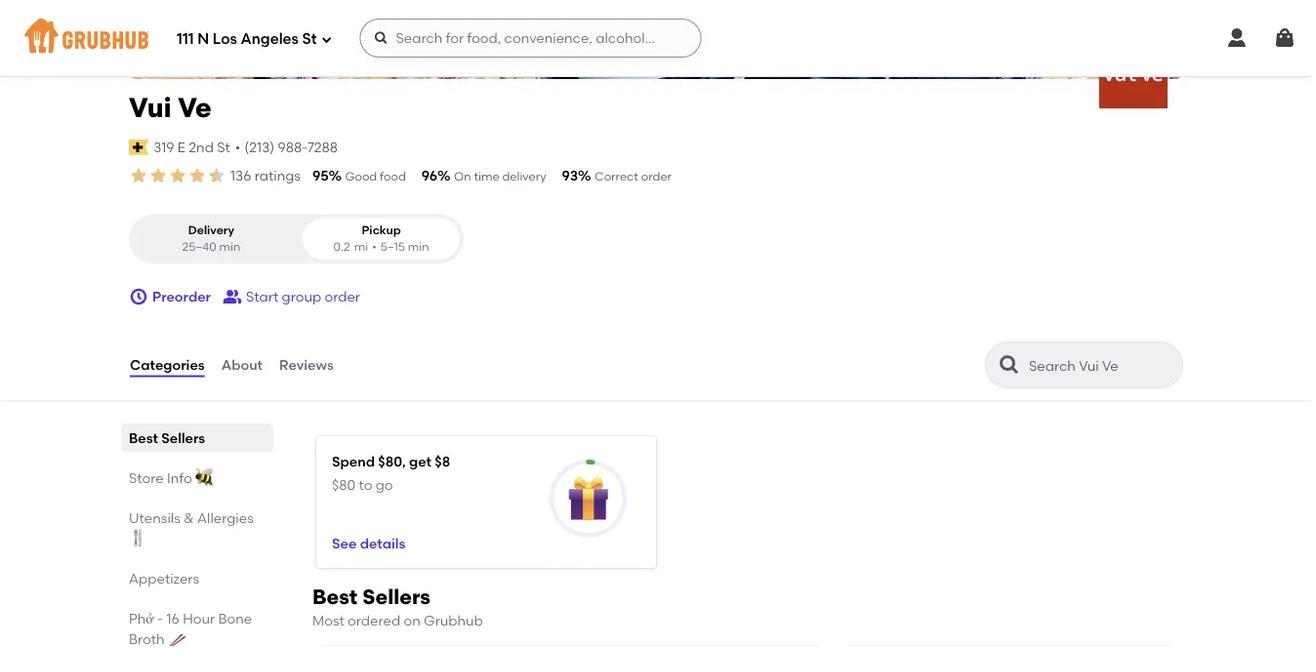 Task type: describe. For each thing, give the bounding box(es) containing it.
5–15
[[381, 240, 405, 254]]

319 e 2nd st button
[[153, 136, 231, 158]]

start
[[246, 288, 278, 305]]

🐝
[[195, 470, 209, 486]]

sellers for best sellers most ordered on grubhub
[[363, 585, 431, 610]]

preorder button
[[129, 279, 211, 314]]

about button
[[220, 330, 264, 400]]

delivery
[[502, 169, 546, 184]]

on
[[404, 613, 421, 629]]

vui
[[129, 91, 172, 124]]

see
[[332, 535, 357, 552]]

🍴
[[129, 530, 143, 547]]

info
[[167, 470, 192, 486]]

16
[[167, 610, 179, 627]]

spend $80, get $8 $80 to go
[[332, 453, 450, 493]]

most
[[312, 613, 344, 629]]

min inside pickup 0.2 mi • 5–15 min
[[408, 240, 429, 254]]

$8
[[435, 453, 450, 470]]

0.2
[[334, 240, 350, 254]]

subscription pass image
[[129, 139, 149, 155]]

main navigation navigation
[[0, 0, 1312, 76]]

best sellers
[[129, 430, 205, 446]]

best sellers most ordered on grubhub
[[312, 585, 483, 629]]

search icon image
[[998, 354, 1021, 377]]

grubhub
[[424, 613, 483, 629]]

phở - 16 hour bone broth 🥢 tab
[[129, 608, 266, 647]]

🥢
[[168, 631, 182, 647]]

group
[[282, 288, 321, 305]]

sellers for best sellers
[[161, 430, 205, 446]]

reward icon image
[[567, 478, 610, 520]]

go
[[376, 477, 393, 493]]

st inside button
[[217, 139, 230, 155]]

• inside pickup 0.2 mi • 5–15 min
[[372, 240, 377, 254]]

95
[[312, 167, 329, 184]]

0 horizontal spatial •
[[235, 139, 241, 155]]

hour
[[183, 610, 215, 627]]

1 horizontal spatial svg image
[[1225, 26, 1249, 50]]

0 horizontal spatial svg image
[[321, 34, 332, 45]]

on time delivery
[[454, 169, 546, 184]]

vui ve logo image
[[1099, 40, 1168, 108]]

time
[[474, 169, 499, 184]]

store info 🐝 tab
[[129, 468, 266, 488]]

st inside 'main navigation' navigation
[[302, 30, 317, 48]]

delivery 25–40 min
[[182, 223, 240, 254]]

angeles
[[241, 30, 299, 48]]

319 e 2nd st
[[153, 139, 230, 155]]

delivery
[[188, 223, 234, 237]]

(213) 988-7288 button
[[244, 137, 338, 157]]

details
[[360, 535, 405, 552]]

2 horizontal spatial svg image
[[1273, 26, 1297, 50]]

correct
[[595, 169, 638, 184]]

svg image inside preorder button
[[129, 287, 148, 307]]

e
[[177, 139, 185, 155]]

&
[[184, 510, 194, 526]]

best for best sellers most ordered on grubhub
[[312, 585, 358, 610]]

allergies
[[197, 510, 254, 526]]

reviews
[[279, 357, 334, 373]]

appetizers
[[129, 570, 199, 587]]



Task type: vqa. For each thing, say whether or not it's contained in the screenshot.
"in" for Sweet Leaf - Arlington
no



Task type: locate. For each thing, give the bounding box(es) containing it.
1 horizontal spatial order
[[641, 169, 672, 184]]

ratings
[[255, 167, 301, 184]]

1 vertical spatial •
[[372, 240, 377, 254]]

sellers
[[161, 430, 205, 446], [363, 585, 431, 610]]

96
[[422, 167, 438, 184]]

option group
[[129, 214, 464, 264]]

0 horizontal spatial sellers
[[161, 430, 205, 446]]

$80,
[[378, 453, 406, 470]]

988-
[[278, 139, 308, 155]]

start group order
[[246, 288, 360, 305]]

sellers inside tab
[[161, 430, 205, 446]]

star icon image
[[129, 166, 148, 185], [148, 166, 168, 185], [168, 166, 187, 185], [187, 166, 207, 185], [207, 166, 227, 185], [207, 166, 227, 185]]

categories
[[130, 357, 205, 373]]

best sellers tab
[[129, 428, 266, 448]]

get
[[409, 453, 431, 470]]

1 min from the left
[[219, 240, 240, 254]]

136
[[230, 167, 251, 184]]

Search Vui Ve search field
[[1027, 356, 1176, 375]]

2 min from the left
[[408, 240, 429, 254]]

1 vertical spatial order
[[325, 288, 360, 305]]

reviews button
[[278, 330, 335, 400]]

136 ratings
[[230, 167, 301, 184]]

111 n los angeles st
[[177, 30, 317, 48]]

to
[[359, 477, 372, 493]]

0 vertical spatial best
[[129, 430, 158, 446]]

vui ve
[[129, 91, 212, 124]]

best inside the best sellers most ordered on grubhub
[[312, 585, 358, 610]]

min
[[219, 240, 240, 254], [408, 240, 429, 254]]

0 horizontal spatial svg image
[[129, 287, 148, 307]]

0 horizontal spatial st
[[217, 139, 230, 155]]

correct order
[[595, 169, 672, 184]]

best inside tab
[[129, 430, 158, 446]]

food
[[380, 169, 406, 184]]

svg image
[[1225, 26, 1249, 50], [1273, 26, 1297, 50], [321, 34, 332, 45]]

pickup
[[362, 223, 401, 237]]

store
[[129, 470, 164, 486]]

preorder
[[152, 288, 211, 305]]

-
[[157, 610, 163, 627]]

st
[[302, 30, 317, 48], [217, 139, 230, 155]]

people icon image
[[223, 287, 242, 307]]

min right 5–15
[[408, 240, 429, 254]]

st right 2nd
[[217, 139, 230, 155]]

appetizers tab
[[129, 568, 266, 589]]

1 vertical spatial svg image
[[129, 287, 148, 307]]

see details
[[332, 535, 405, 552]]

order right correct
[[641, 169, 672, 184]]

store info 🐝
[[129, 470, 209, 486]]

categories button
[[129, 330, 206, 400]]

best for best sellers
[[129, 430, 158, 446]]

svg image inside 'main navigation' navigation
[[373, 30, 389, 46]]

0 vertical spatial sellers
[[161, 430, 205, 446]]

•
[[235, 139, 241, 155], [372, 240, 377, 254]]

1 horizontal spatial •
[[372, 240, 377, 254]]

2nd
[[189, 139, 214, 155]]

min inside delivery 25–40 min
[[219, 240, 240, 254]]

1 vertical spatial best
[[312, 585, 358, 610]]

st right angeles
[[302, 30, 317, 48]]

0 horizontal spatial min
[[219, 240, 240, 254]]

1 horizontal spatial sellers
[[363, 585, 431, 610]]

los
[[213, 30, 237, 48]]

• (213) 988-7288
[[235, 139, 338, 155]]

utensils & allergies 🍴
[[129, 510, 254, 547]]

start group order button
[[223, 279, 360, 314]]

0 vertical spatial st
[[302, 30, 317, 48]]

(213)
[[244, 139, 275, 155]]

utensils
[[129, 510, 180, 526]]

best up 'store'
[[129, 430, 158, 446]]

best up most
[[312, 585, 358, 610]]

sellers inside the best sellers most ordered on grubhub
[[363, 585, 431, 610]]

min down delivery
[[219, 240, 240, 254]]

1 vertical spatial st
[[217, 139, 230, 155]]

• left (213)
[[235, 139, 241, 155]]

option group containing delivery 25–40 min
[[129, 214, 464, 264]]

best
[[129, 430, 158, 446], [312, 585, 358, 610]]

0 horizontal spatial order
[[325, 288, 360, 305]]

order
[[641, 169, 672, 184], [325, 288, 360, 305]]

0 vertical spatial svg image
[[373, 30, 389, 46]]

spend
[[332, 453, 375, 470]]

good
[[345, 169, 377, 184]]

0 vertical spatial •
[[235, 139, 241, 155]]

ve
[[178, 91, 212, 124]]

ordered
[[348, 613, 400, 629]]

utensils & allergies 🍴 tab
[[129, 508, 266, 549]]

1 horizontal spatial min
[[408, 240, 429, 254]]

• right mi
[[372, 240, 377, 254]]

$80
[[332, 477, 355, 493]]

93
[[562, 167, 578, 184]]

broth
[[129, 631, 165, 647]]

on
[[454, 169, 471, 184]]

order right group
[[325, 288, 360, 305]]

sellers up on
[[363, 585, 431, 610]]

mi
[[354, 240, 368, 254]]

good food
[[345, 169, 406, 184]]

about
[[221, 357, 263, 373]]

111
[[177, 30, 194, 48]]

bone
[[218, 610, 252, 627]]

phở - 16 hour bone broth 🥢
[[129, 610, 252, 647]]

25–40
[[182, 240, 216, 254]]

0 vertical spatial order
[[641, 169, 672, 184]]

see details button
[[332, 526, 405, 561]]

1 horizontal spatial best
[[312, 585, 358, 610]]

pickup 0.2 mi • 5–15 min
[[334, 223, 429, 254]]

1 vertical spatial sellers
[[363, 585, 431, 610]]

n
[[197, 30, 209, 48]]

319
[[153, 139, 174, 155]]

order inside start group order button
[[325, 288, 360, 305]]

phở
[[129, 610, 154, 627]]

1 horizontal spatial svg image
[[373, 30, 389, 46]]

svg image
[[373, 30, 389, 46], [129, 287, 148, 307]]

0 horizontal spatial best
[[129, 430, 158, 446]]

1 horizontal spatial st
[[302, 30, 317, 48]]

Search for food, convenience, alcohol... search field
[[360, 19, 701, 58]]

7288
[[308, 139, 338, 155]]

sellers up info
[[161, 430, 205, 446]]



